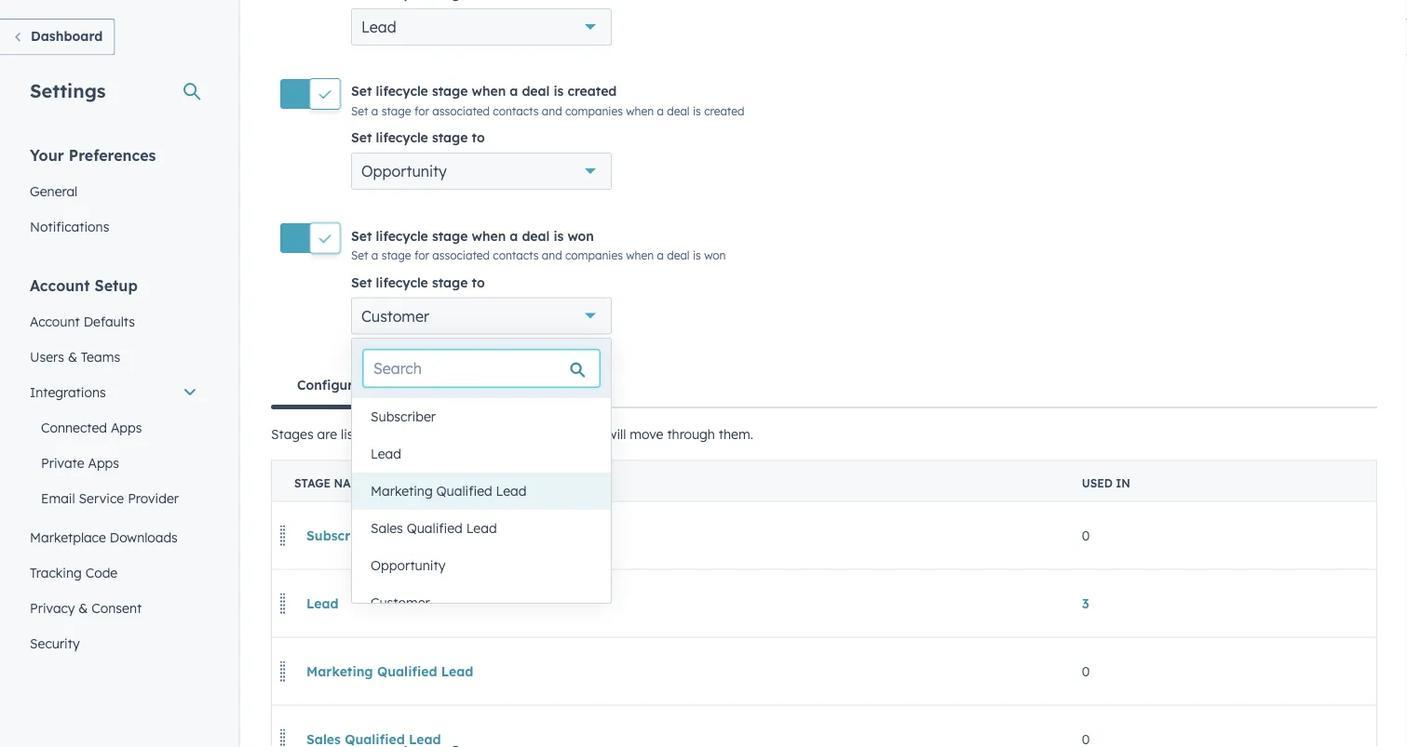 Task type: vqa. For each thing, say whether or not it's contained in the screenshot.
menu
no



Task type: describe. For each thing, give the bounding box(es) containing it.
stages are listed in the order contacts and companies will move through them.
[[271, 426, 753, 442]]

lifecycle inside the set lifecycle stage when a deal is created set a stage for associated contacts and companies when a deal is created
[[376, 83, 428, 99]]

0 vertical spatial created
[[568, 83, 617, 99]]

preferences
[[69, 146, 156, 164]]

to for customer
[[472, 274, 485, 291]]

0 vertical spatial subscriber button
[[352, 399, 611, 436]]

notifications link
[[19, 209, 209, 244]]

configure
[[297, 377, 360, 393]]

service
[[79, 490, 124, 507]]

code
[[85, 565, 118, 581]]

connected apps link
[[19, 410, 209, 446]]

tracking code
[[30, 565, 118, 581]]

associated for opportunity
[[432, 104, 490, 118]]

marketplace
[[30, 529, 106, 546]]

settings
[[30, 79, 106, 102]]

customer button
[[352, 585, 611, 622]]

1 vertical spatial sales qualified lead button
[[294, 721, 453, 748]]

stage sales qualified lead is currently in position 4. reorder it by using the up and down arrow keys. element
[[271, 706, 1377, 748]]

account defaults
[[30, 313, 135, 330]]

2 set from the top
[[351, 104, 368, 118]]

account setup element
[[19, 275, 209, 662]]

teams
[[81, 349, 120, 365]]

private apps
[[41, 455, 119, 471]]

marketplace downloads link
[[19, 520, 209, 556]]

tracking
[[30, 565, 82, 581]]

& for privacy
[[79, 600, 88, 617]]

customer inside popup button
[[361, 307, 429, 325]]

3 set from the top
[[351, 130, 372, 146]]

3
[[1082, 596, 1089, 612]]

stage subscriber is currently in position 1. reorder it by using the up and down arrow keys. element
[[271, 502, 1377, 570]]

sales qualified lead for bottom sales qualified lead button
[[306, 732, 441, 748]]

privacy & consent
[[30, 600, 142, 617]]

contacts inside tab panel
[[452, 426, 505, 442]]

private
[[41, 455, 84, 471]]

3 button
[[1082, 596, 1089, 612]]

marketing inside list box
[[371, 483, 433, 500]]

opportunity button
[[351, 153, 612, 190]]

4 lifecycle from the top
[[376, 274, 428, 291]]

users
[[30, 349, 64, 365]]

used
[[1082, 476, 1113, 490]]

your preferences element
[[19, 145, 209, 244]]

security
[[30, 636, 80, 652]]

lead inside popup button
[[361, 17, 396, 36]]

email
[[41, 490, 75, 507]]

stage name
[[294, 476, 367, 490]]

used in
[[1082, 476, 1131, 490]]

your
[[30, 146, 64, 164]]

6 set from the top
[[351, 274, 372, 291]]

account setup
[[30, 276, 138, 295]]

tracking code link
[[19, 556, 209, 591]]

are
[[317, 426, 337, 442]]

0 for subscriber
[[1082, 528, 1090, 544]]

set lifecycle stage when a deal is won set a stage for associated contacts and companies when a deal is won
[[351, 228, 726, 263]]

1 vertical spatial marketing qualified lead button
[[294, 653, 486, 691]]

apps for connected apps
[[111, 420, 142, 436]]

marketplace downloads
[[30, 529, 178, 546]]

contacts for customer
[[493, 249, 539, 263]]

5 set from the top
[[351, 249, 368, 263]]

email service provider link
[[19, 481, 209, 516]]

2 vertical spatial companies
[[536, 426, 603, 442]]

associated for customer
[[432, 249, 490, 263]]

marketing inside stage marketing qualified lead is currently in position 3. reorder it by using the up and down arrow keys. element
[[306, 664, 373, 680]]

downloads
[[110, 529, 178, 546]]

companies for customer
[[565, 249, 623, 263]]

& for users
[[68, 349, 77, 365]]

connected apps
[[41, 420, 142, 436]]



Task type: locate. For each thing, give the bounding box(es) containing it.
0 for marketing qualified lead
[[1082, 664, 1090, 680]]

set lifecycle stage to up customer popup button
[[351, 274, 485, 291]]

for for opportunity
[[414, 104, 429, 118]]

for up opportunity popup button
[[414, 104, 429, 118]]

email service provider
[[41, 490, 179, 507]]

sales qualified lead
[[371, 521, 497, 537], [306, 732, 441, 748]]

dashboard link
[[0, 19, 115, 55]]

0 vertical spatial associated
[[432, 104, 490, 118]]

your preferences
[[30, 146, 156, 164]]

contacts inside the set lifecycle stage when a deal is created set a stage for associated contacts and companies when a deal is created
[[493, 104, 539, 118]]

lead button
[[352, 436, 611, 473], [294, 585, 351, 623]]

1 to from the top
[[472, 130, 485, 146]]

1 horizontal spatial &
[[79, 600, 88, 617]]

set
[[351, 83, 372, 99], [351, 104, 368, 118], [351, 130, 372, 146], [351, 228, 372, 244], [351, 249, 368, 263], [351, 274, 372, 291]]

apps
[[111, 420, 142, 436], [88, 455, 119, 471]]

& right users
[[68, 349, 77, 365]]

apps up service
[[88, 455, 119, 471]]

private apps link
[[19, 446, 209, 481]]

contacts
[[493, 104, 539, 118], [493, 249, 539, 263], [452, 426, 505, 442]]

1 vertical spatial 0
[[1082, 664, 1090, 680]]

account for account setup
[[30, 276, 90, 295]]

1 vertical spatial account
[[30, 313, 80, 330]]

stage marketing qualified lead is currently in position 3. reorder it by using the up and down arrow keys. element
[[271, 638, 1377, 706]]

0 horizontal spatial created
[[568, 83, 617, 99]]

and for customer
[[542, 249, 562, 263]]

0 vertical spatial subscriber
[[371, 409, 436, 425]]

0 horizontal spatial in
[[377, 426, 388, 442]]

setup
[[95, 276, 138, 295]]

list box
[[352, 399, 611, 622]]

0 horizontal spatial &
[[68, 349, 77, 365]]

Search search field
[[363, 350, 600, 387]]

1 vertical spatial opportunity
[[371, 558, 445, 574]]

contacts up customer popup button
[[493, 249, 539, 263]]

0 vertical spatial companies
[[565, 104, 623, 118]]

defaults
[[84, 313, 135, 330]]

1 vertical spatial in
[[1116, 476, 1131, 490]]

subscriber inside stage subscriber is currently in position 1. reorder it by using the up and down arrow keys. element
[[306, 528, 376, 544]]

subscriber button down the search search box
[[352, 399, 611, 436]]

configure link
[[271, 363, 386, 410]]

0 vertical spatial apps
[[111, 420, 142, 436]]

move
[[630, 426, 664, 442]]

& right the privacy at the left of the page
[[79, 600, 88, 617]]

for inside the set lifecycle stage when a deal is created set a stage for associated contacts and companies when a deal is created
[[414, 104, 429, 118]]

is
[[554, 83, 564, 99], [693, 104, 701, 118], [554, 228, 564, 244], [693, 249, 701, 263]]

marketing qualified lead button
[[352, 473, 611, 510], [294, 653, 486, 691]]

consent
[[92, 600, 142, 617]]

when
[[472, 83, 506, 99], [626, 104, 654, 118], [472, 228, 506, 244], [626, 249, 654, 263]]

0 vertical spatial &
[[68, 349, 77, 365]]

through
[[667, 426, 715, 442]]

apps for private apps
[[88, 455, 119, 471]]

and inside tab panel
[[509, 426, 532, 442]]

contacts up opportunity popup button
[[493, 104, 539, 118]]

sales qualified lead inside stage sales qualified lead is currently in position 4. reorder it by using the up and down arrow keys. element
[[306, 732, 441, 748]]

marketing
[[371, 483, 433, 500], [306, 664, 373, 680]]

list box containing subscriber
[[352, 399, 611, 622]]

tab panel containing stages are listed in the order contacts and companies will move through them.
[[271, 407, 1377, 748]]

1 vertical spatial sales qualified lead
[[306, 732, 441, 748]]

marketing qualified lead inside list box
[[371, 483, 527, 500]]

account for account defaults
[[30, 313, 80, 330]]

qualified
[[436, 483, 492, 500], [407, 521, 463, 537], [377, 664, 437, 680], [345, 732, 405, 748]]

general
[[30, 183, 78, 199]]

1 vertical spatial created
[[704, 104, 745, 118]]

account up users
[[30, 313, 80, 330]]

2 to from the top
[[472, 274, 485, 291]]

0 horizontal spatial won
[[568, 228, 594, 244]]

for inside set lifecycle stage when a deal is won set a stage for associated contacts and companies when a deal is won
[[414, 249, 429, 263]]

stages
[[271, 426, 314, 442]]

1 vertical spatial marketing qualified lead
[[306, 664, 473, 680]]

0 horizontal spatial sales
[[306, 732, 341, 748]]

1 vertical spatial set lifecycle stage to
[[351, 274, 485, 291]]

and inside the set lifecycle stage when a deal is created set a stage for associated contacts and companies when a deal is created
[[542, 104, 562, 118]]

to up customer popup button
[[472, 274, 485, 291]]

0 vertical spatial 0
[[1082, 528, 1090, 544]]

1 for from the top
[[414, 104, 429, 118]]

2 vertical spatial and
[[509, 426, 532, 442]]

2 account from the top
[[30, 313, 80, 330]]

set lifecycle stage when a deal is created set a stage for associated contacts and companies when a deal is created
[[351, 83, 745, 118]]

to for opportunity
[[472, 130, 485, 146]]

1 vertical spatial associated
[[432, 249, 490, 263]]

privacy
[[30, 600, 75, 617]]

set lifecycle stage to
[[351, 130, 485, 146], [351, 274, 485, 291]]

1 vertical spatial contacts
[[493, 249, 539, 263]]

set lifecycle stage to for opportunity
[[351, 130, 485, 146]]

provider
[[128, 490, 179, 507]]

1 vertical spatial companies
[[565, 249, 623, 263]]

lead button
[[351, 8, 612, 45]]

sales for bottom sales qualified lead button
[[306, 732, 341, 748]]

tab panel
[[271, 407, 1377, 748]]

0 vertical spatial customer
[[361, 307, 429, 325]]

subscriber for the top the subscriber button
[[371, 409, 436, 425]]

1 horizontal spatial won
[[704, 249, 726, 263]]

1 vertical spatial subscriber
[[306, 528, 376, 544]]

name
[[334, 476, 367, 490]]

0 inside stage subscriber is currently in position 1. reorder it by using the up and down arrow keys. element
[[1082, 528, 1090, 544]]

them.
[[719, 426, 753, 442]]

and inside set lifecycle stage when a deal is won set a stage for associated contacts and companies when a deal is won
[[542, 249, 562, 263]]

1 vertical spatial sales
[[306, 732, 341, 748]]

and down the search search box
[[509, 426, 532, 442]]

1 vertical spatial and
[[542, 249, 562, 263]]

stage
[[432, 83, 468, 99], [382, 104, 411, 118], [432, 130, 468, 146], [432, 228, 468, 244], [382, 249, 411, 263], [432, 274, 468, 291]]

1 vertical spatial to
[[472, 274, 485, 291]]

3 lifecycle from the top
[[376, 228, 428, 244]]

lifecycle
[[376, 83, 428, 99], [376, 130, 428, 146], [376, 228, 428, 244], [376, 274, 428, 291]]

subscriber inside list box
[[371, 409, 436, 425]]

0 vertical spatial set lifecycle stage to
[[351, 130, 485, 146]]

0 vertical spatial account
[[30, 276, 90, 295]]

and for opportunity
[[542, 104, 562, 118]]

connected
[[41, 420, 107, 436]]

to
[[472, 130, 485, 146], [472, 274, 485, 291]]

apps down integrations button
[[111, 420, 142, 436]]

customer button
[[351, 298, 612, 335]]

0 vertical spatial and
[[542, 104, 562, 118]]

order
[[415, 426, 448, 442]]

2 associated from the top
[[432, 249, 490, 263]]

1 0 from the top
[[1082, 528, 1090, 544]]

in
[[377, 426, 388, 442], [1116, 476, 1131, 490]]

0 vertical spatial lead button
[[352, 436, 611, 473]]

will
[[607, 426, 626, 442]]

1 vertical spatial marketing
[[306, 664, 373, 680]]

4 set from the top
[[351, 228, 372, 244]]

privacy & consent link
[[19, 591, 209, 626]]

1 vertical spatial won
[[704, 249, 726, 263]]

1 set from the top
[[351, 83, 372, 99]]

and up opportunity popup button
[[542, 104, 562, 118]]

companies inside set lifecycle stage when a deal is won set a stage for associated contacts and companies when a deal is won
[[565, 249, 623, 263]]

integrations
[[30, 384, 106, 400]]

a
[[510, 83, 518, 99], [371, 104, 378, 118], [657, 104, 664, 118], [510, 228, 518, 244], [371, 249, 378, 263], [657, 249, 664, 263]]

1 account from the top
[[30, 276, 90, 295]]

subscriber
[[371, 409, 436, 425], [306, 528, 376, 544]]

listed
[[341, 426, 374, 442]]

set lifecycle stage to up opportunity popup button
[[351, 130, 485, 146]]

sales for the topmost sales qualified lead button
[[371, 521, 403, 537]]

marketing qualified lead for marketing qualified lead button to the top
[[371, 483, 527, 500]]

1 horizontal spatial created
[[704, 104, 745, 118]]

0 vertical spatial in
[[377, 426, 388, 442]]

notifications
[[30, 218, 109, 235]]

associated up opportunity popup button
[[432, 104, 490, 118]]

0 vertical spatial for
[[414, 104, 429, 118]]

associated inside set lifecycle stage when a deal is won set a stage for associated contacts and companies when a deal is won
[[432, 249, 490, 263]]

1 horizontal spatial in
[[1116, 476, 1131, 490]]

0 down "3"
[[1082, 664, 1090, 680]]

1 lifecycle from the top
[[376, 83, 428, 99]]

2 0 from the top
[[1082, 664, 1090, 680]]

0 vertical spatial marketing
[[371, 483, 433, 500]]

0 vertical spatial opportunity
[[361, 162, 447, 181]]

users & teams
[[30, 349, 120, 365]]

deal
[[522, 83, 550, 99], [667, 104, 690, 118], [522, 228, 550, 244], [667, 249, 690, 263]]

2 for from the top
[[414, 249, 429, 263]]

marketing qualified lead for bottom marketing qualified lead button
[[306, 664, 473, 680]]

0 vertical spatial sales
[[371, 521, 403, 537]]

associated up customer popup button
[[432, 249, 490, 263]]

&
[[68, 349, 77, 365], [79, 600, 88, 617]]

for
[[414, 104, 429, 118], [414, 249, 429, 263]]

2 vertical spatial contacts
[[452, 426, 505, 442]]

companies inside the set lifecycle stage when a deal is created set a stage for associated contacts and companies when a deal is created
[[565, 104, 623, 118]]

1 vertical spatial subscriber button
[[294, 517, 388, 555]]

0 vertical spatial to
[[472, 130, 485, 146]]

0 down used
[[1082, 528, 1090, 544]]

2 lifecycle from the top
[[376, 130, 428, 146]]

1 associated from the top
[[432, 104, 490, 118]]

sales qualified lead inside list box
[[371, 521, 497, 537]]

to up opportunity popup button
[[472, 130, 485, 146]]

1 vertical spatial for
[[414, 249, 429, 263]]

companies for opportunity
[[565, 104, 623, 118]]

in left "the"
[[377, 426, 388, 442]]

account defaults link
[[19, 304, 209, 339]]

stage
[[294, 476, 331, 490]]

1 vertical spatial customer
[[371, 595, 430, 611]]

contacts right order
[[452, 426, 505, 442]]

0 inside stage marketing qualified lead is currently in position 3. reorder it by using the up and down arrow keys. element
[[1082, 664, 1090, 680]]

1 horizontal spatial lead button
[[352, 436, 611, 473]]

marketing qualified lead inside tab panel
[[306, 664, 473, 680]]

0 vertical spatial sales qualified lead button
[[352, 510, 611, 548]]

opportunity inside popup button
[[361, 162, 447, 181]]

security link
[[19, 626, 209, 662]]

subscriber button
[[352, 399, 611, 436], [294, 517, 388, 555]]

companies
[[565, 104, 623, 118], [565, 249, 623, 263], [536, 426, 603, 442]]

customer
[[361, 307, 429, 325], [371, 595, 430, 611]]

contacts for opportunity
[[493, 104, 539, 118]]

in right used
[[1116, 476, 1131, 490]]

lead
[[361, 17, 396, 36], [371, 446, 401, 462], [496, 483, 527, 500], [466, 521, 497, 537], [306, 596, 339, 612], [441, 664, 473, 680], [409, 732, 441, 748]]

users & teams link
[[19, 339, 209, 375]]

account up account defaults
[[30, 276, 90, 295]]

opportunity
[[361, 162, 447, 181], [371, 558, 445, 574]]

opportunity button
[[352, 548, 611, 585]]

and
[[542, 104, 562, 118], [542, 249, 562, 263], [509, 426, 532, 442]]

1 vertical spatial lead button
[[294, 585, 351, 623]]

for for customer
[[414, 249, 429, 263]]

subscriber button down name
[[294, 517, 388, 555]]

0 vertical spatial marketing qualified lead
[[371, 483, 527, 500]]

created
[[568, 83, 617, 99], [704, 104, 745, 118]]

set lifecycle stage to for customer
[[351, 274, 485, 291]]

contacts inside set lifecycle stage when a deal is won set a stage for associated contacts and companies when a deal is won
[[493, 249, 539, 263]]

integrations button
[[19, 375, 209, 410]]

sales inside tab panel
[[306, 732, 341, 748]]

sales qualified lead for the topmost sales qualified lead button
[[371, 521, 497, 537]]

1 vertical spatial &
[[79, 600, 88, 617]]

subscriber for the subscriber button inside the stage subscriber is currently in position 1. reorder it by using the up and down arrow keys. element
[[306, 528, 376, 544]]

0 vertical spatial won
[[568, 228, 594, 244]]

0 vertical spatial contacts
[[493, 104, 539, 118]]

subscriber button inside stage subscriber is currently in position 1. reorder it by using the up and down arrow keys. element
[[294, 517, 388, 555]]

1 horizontal spatial sales
[[371, 521, 403, 537]]

0 vertical spatial marketing qualified lead button
[[352, 473, 611, 510]]

1 vertical spatial apps
[[88, 455, 119, 471]]

1 set lifecycle stage to from the top
[[351, 130, 485, 146]]

marketing qualified lead
[[371, 483, 527, 500], [306, 664, 473, 680]]

0 vertical spatial sales qualified lead
[[371, 521, 497, 537]]

sales qualified lead button
[[352, 510, 611, 548], [294, 721, 453, 748]]

for up customer popup button
[[414, 249, 429, 263]]

subscriber down name
[[306, 528, 376, 544]]

dashboard
[[31, 28, 103, 44]]

lifecycle inside set lifecycle stage when a deal is won set a stage for associated contacts and companies when a deal is won
[[376, 228, 428, 244]]

0 horizontal spatial lead button
[[294, 585, 351, 623]]

and up customer popup button
[[542, 249, 562, 263]]

general link
[[19, 174, 209, 209]]

opportunity inside button
[[371, 558, 445, 574]]

customer inside button
[[371, 595, 430, 611]]

won
[[568, 228, 594, 244], [704, 249, 726, 263]]

associated
[[432, 104, 490, 118], [432, 249, 490, 263]]

2 set lifecycle stage to from the top
[[351, 274, 485, 291]]

stage lead is currently in position 2. reorder it by using the up and down arrow keys. element
[[271, 570, 1377, 638]]

the
[[392, 426, 411, 442]]

associated inside the set lifecycle stage when a deal is created set a stage for associated contacts and companies when a deal is created
[[432, 104, 490, 118]]

subscriber up "the"
[[371, 409, 436, 425]]



